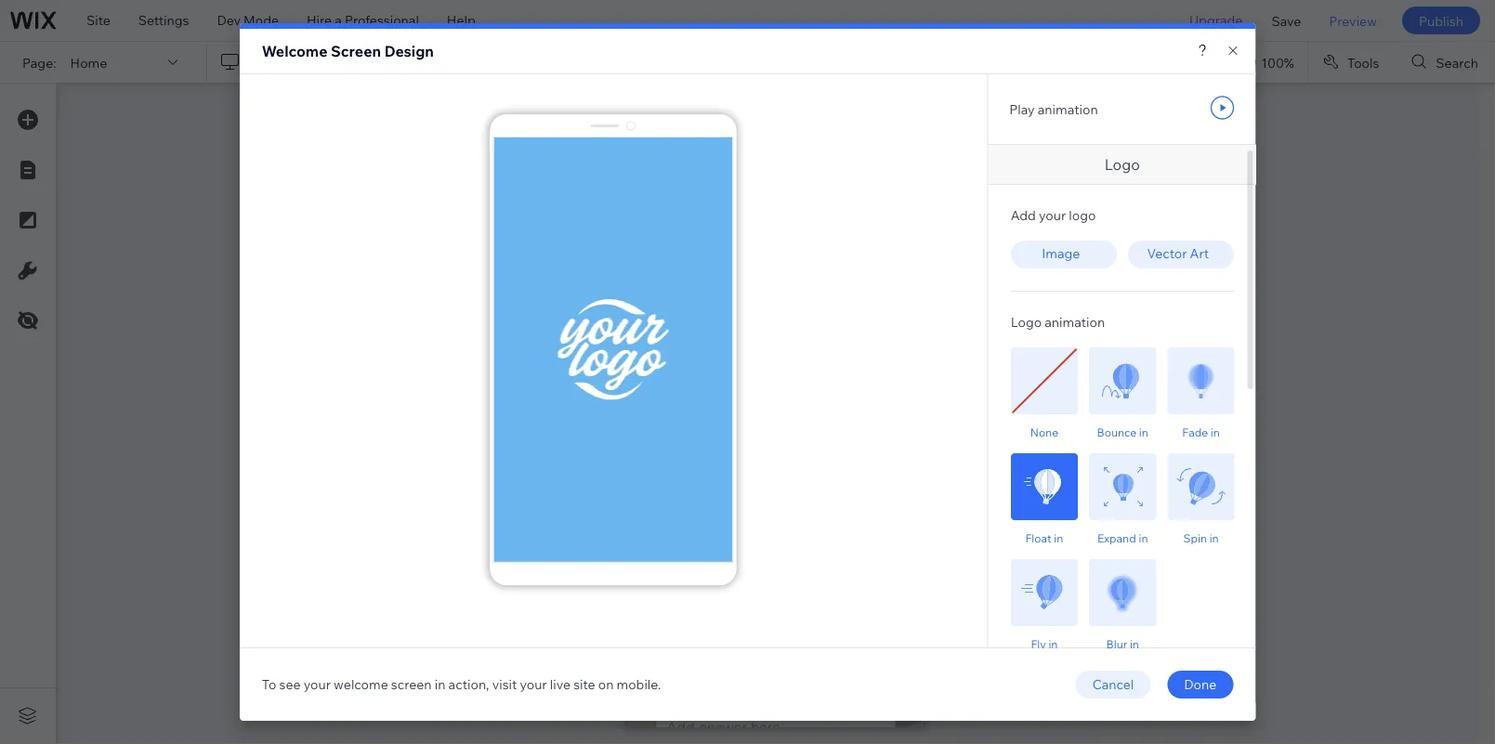Task type: vqa. For each thing, say whether or not it's contained in the screenshot.
Welcome Screen Design
yes



Task type: describe. For each thing, give the bounding box(es) containing it.
in for fly in
[[1048, 637, 1058, 651]]

site
[[574, 677, 595, 693]]

save button
[[1258, 0, 1316, 41]]

fade
[[1182, 425, 1208, 439]]

welcome
[[262, 42, 328, 61]]

100% button
[[1232, 42, 1308, 83]]

help
[[447, 12, 476, 28]]

tools button
[[1309, 42, 1397, 83]]

home
[[70, 54, 107, 70]]

blur in
[[1106, 637, 1139, 651]]

logo for logo animation
[[1011, 314, 1042, 331]]

fade in
[[1182, 425, 1220, 439]]

fly in
[[1031, 637, 1058, 651]]

welcome screen design
[[262, 42, 434, 61]]

search button
[[1397, 42, 1496, 83]]

to see your welcome screen in action, visit your live site on mobile.
[[262, 677, 661, 693]]

spin
[[1183, 531, 1207, 545]]

animation for play animation
[[1038, 101, 1098, 117]]

none
[[1030, 425, 1058, 439]]

in for expand in
[[1139, 531, 1148, 545]]

fly
[[1031, 637, 1046, 651]]

save
[[1272, 12, 1302, 29]]

logo animation
[[1011, 314, 1105, 331]]

image button
[[1011, 241, 1117, 269]]

in for fade in
[[1211, 425, 1220, 439]]

mobile.
[[617, 677, 661, 693]]

logo for logo
[[1104, 155, 1140, 174]]

expand in
[[1097, 531, 1148, 545]]

float in
[[1025, 531, 1063, 545]]

screen
[[331, 42, 381, 61]]

publish
[[1419, 12, 1464, 29]]

in for float in
[[1054, 531, 1063, 545]]

bounce
[[1097, 425, 1137, 439]]

expand
[[1097, 531, 1136, 545]]

in for blur in
[[1130, 637, 1139, 651]]

dev mode
[[217, 12, 279, 28]]

in right screen
[[435, 677, 446, 693]]

design
[[385, 42, 434, 61]]

bounce in
[[1097, 425, 1148, 439]]

preview button
[[1316, 0, 1391, 41]]

done
[[1185, 677, 1217, 693]]

publish button
[[1403, 7, 1481, 34]]

hire a professional
[[307, 12, 419, 28]]



Task type: locate. For each thing, give the bounding box(es) containing it.
2 horizontal spatial your
[[1039, 207, 1066, 224]]

live
[[550, 677, 571, 693]]

logo
[[1069, 207, 1096, 224]]

animation right play
[[1038, 101, 1098, 117]]

in
[[1139, 425, 1148, 439], [1211, 425, 1220, 439], [1054, 531, 1063, 545], [1139, 531, 1148, 545], [1209, 531, 1219, 545], [1048, 637, 1058, 651], [1130, 637, 1139, 651], [435, 677, 446, 693]]

settings
[[138, 12, 189, 28]]

1 horizontal spatial your
[[520, 677, 547, 693]]

play animation
[[1010, 101, 1098, 117]]

professional
[[345, 12, 419, 28]]

done button
[[1168, 671, 1234, 699]]

mode
[[244, 12, 279, 28]]

1 vertical spatial logo
[[1011, 314, 1042, 331]]

to
[[262, 677, 276, 693]]

cancel
[[1093, 677, 1134, 693]]

search
[[1436, 54, 1479, 70]]

in right blur
[[1130, 637, 1139, 651]]

vector art button
[[1128, 241, 1234, 269]]

logo
[[1104, 155, 1140, 174], [1011, 314, 1042, 331]]

in right bounce
[[1139, 425, 1148, 439]]

site
[[86, 12, 110, 28]]

in right fade
[[1211, 425, 1220, 439]]

see
[[279, 677, 301, 693]]

a
[[335, 12, 342, 28]]

welcome
[[334, 677, 388, 693]]

upgrade
[[1190, 12, 1243, 28]]

100%
[[1262, 54, 1295, 70]]

in right "float" at the bottom
[[1054, 531, 1063, 545]]

your
[[1039, 207, 1066, 224], [304, 677, 331, 693], [520, 677, 547, 693]]

tools
[[1348, 54, 1380, 70]]

0 vertical spatial logo
[[1104, 155, 1140, 174]]

in right expand
[[1139, 531, 1148, 545]]

on
[[598, 677, 614, 693]]

spin in
[[1183, 531, 1219, 545]]

0 vertical spatial animation
[[1038, 101, 1098, 117]]

your left live at the bottom
[[520, 677, 547, 693]]

cancel button
[[1076, 671, 1151, 699]]

float
[[1025, 531, 1051, 545]]

in for spin in
[[1209, 531, 1219, 545]]

in for bounce in
[[1139, 425, 1148, 439]]

vector
[[1147, 246, 1187, 262]]

screen
[[391, 677, 432, 693]]

animation for logo animation
[[1045, 314, 1105, 331]]

vector art
[[1147, 246, 1209, 262]]

preview
[[1330, 12, 1378, 29]]

1 horizontal spatial logo
[[1104, 155, 1140, 174]]

blur
[[1106, 637, 1127, 651]]

add
[[1011, 207, 1036, 224]]

1 vertical spatial animation
[[1045, 314, 1105, 331]]

image
[[1042, 246, 1080, 262]]

your right add
[[1039, 207, 1066, 224]]

0 horizontal spatial logo
[[1011, 314, 1042, 331]]

play
[[1010, 101, 1035, 117]]

visit
[[492, 677, 517, 693]]

action,
[[449, 677, 489, 693]]

dev
[[217, 12, 241, 28]]

animation down 'image' 'button'
[[1045, 314, 1105, 331]]

add your logo
[[1011, 207, 1096, 224]]

in right "fly"
[[1048, 637, 1058, 651]]

https://www.wix.com/mysite
[[320, 54, 489, 70]]

0 horizontal spatial your
[[304, 677, 331, 693]]

art
[[1190, 246, 1209, 262]]

your right "see"
[[304, 677, 331, 693]]

hire
[[307, 12, 332, 28]]

in right spin at the right of page
[[1209, 531, 1219, 545]]

animation
[[1038, 101, 1098, 117], [1045, 314, 1105, 331]]



